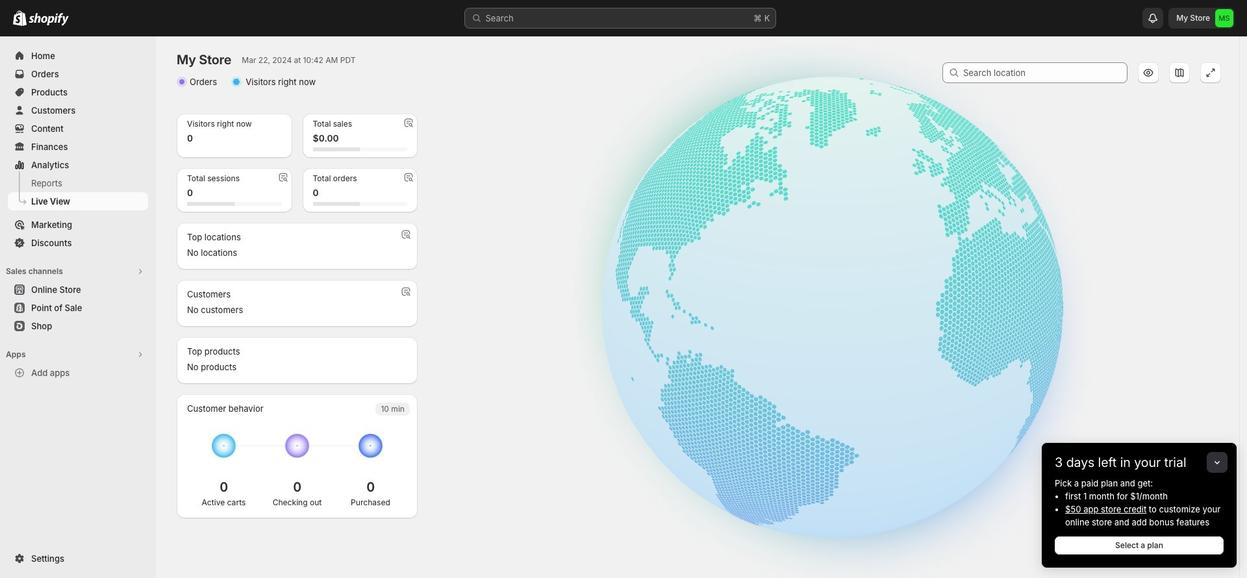Task type: describe. For each thing, give the bounding box(es) containing it.
0 horizontal spatial shopify image
[[13, 10, 27, 26]]

Search location text field
[[964, 62, 1128, 83]]

my store image
[[1216, 9, 1234, 27]]



Task type: locate. For each thing, give the bounding box(es) containing it.
shopify image
[[13, 10, 27, 26], [29, 13, 69, 26]]

1 horizontal spatial shopify image
[[29, 13, 69, 26]]



Task type: vqa. For each thing, say whether or not it's contained in the screenshot.
text field
no



